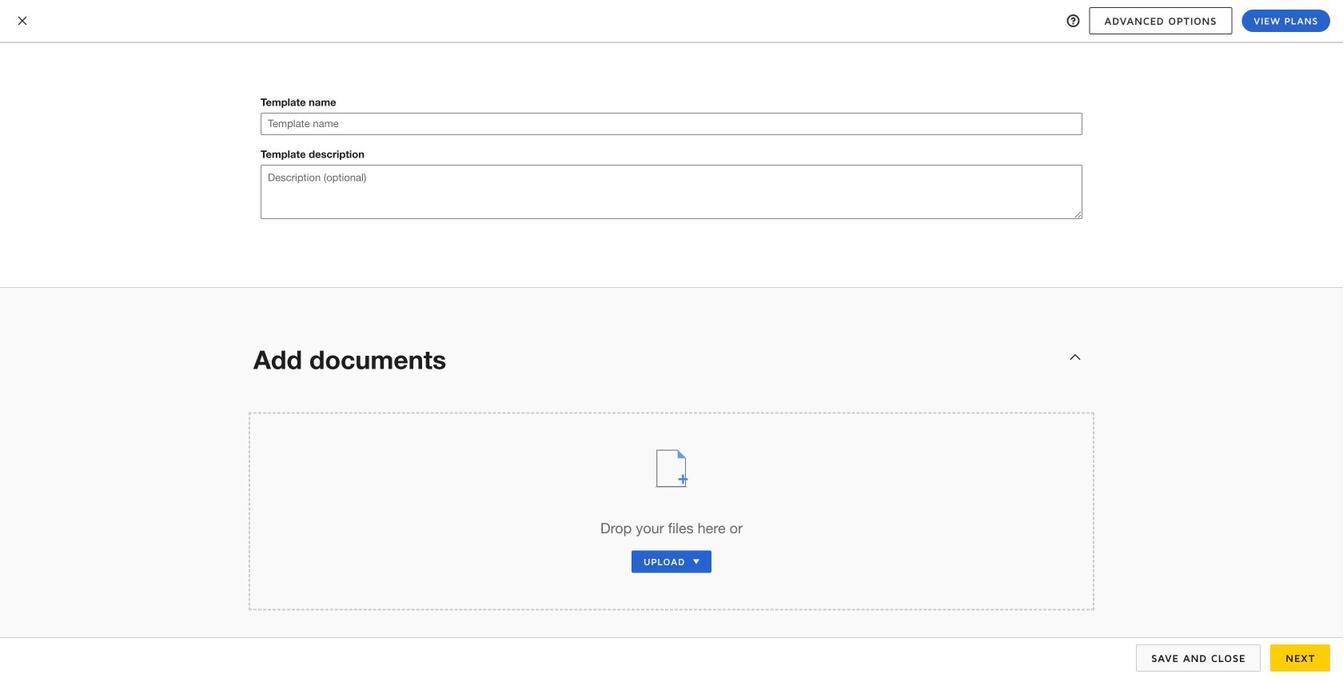 Task type: describe. For each thing, give the bounding box(es) containing it.
Description (optional) text field
[[261, 165, 1083, 219]]



Task type: vqa. For each thing, say whether or not it's contained in the screenshot.
Description (optional) text field
yes



Task type: locate. For each thing, give the bounding box(es) containing it.
Template name text field
[[262, 114, 1082, 134]]



